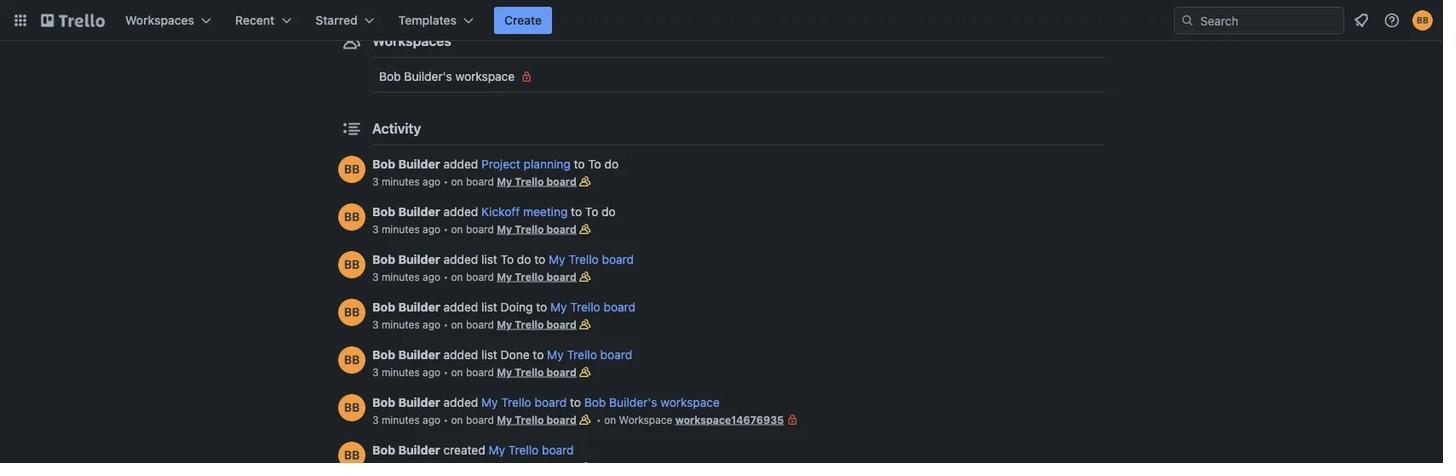 Task type: locate. For each thing, give the bounding box(es) containing it.
0 horizontal spatial workspace
[[456, 69, 515, 84]]

list for to
[[482, 253, 498, 267]]

to for bob builder added kickoff meeting to to do
[[585, 205, 599, 219]]

• down bob builder added list done to my trello board
[[444, 366, 448, 378]]

bob builder (bobbuilder40) image
[[1413, 10, 1433, 31], [338, 251, 366, 279], [338, 299, 366, 326], [338, 395, 366, 422], [338, 442, 366, 464]]

1 vertical spatial to
[[585, 205, 599, 219]]

3 minutes ago link
[[372, 176, 441, 187], [372, 223, 441, 235]]

6 3 minutes ago • on board my trello board from the top
[[372, 414, 577, 426]]

3 minutes ago • on board my trello board down bob builder added list to do to my trello board
[[372, 271, 577, 283]]

0 vertical spatial all members of the workspace can see and edit this board. image
[[577, 173, 594, 190]]

added for trello
[[444, 396, 478, 410]]

6 added from the top
[[444, 396, 478, 410]]

workspace left 'sm' icon
[[456, 69, 515, 84]]

my trello board link
[[497, 176, 577, 187], [497, 223, 577, 235], [549, 253, 634, 267], [497, 271, 577, 283], [551, 300, 636, 314], [497, 319, 577, 331], [547, 348, 633, 362], [497, 366, 577, 378], [482, 396, 567, 410], [497, 414, 577, 426], [489, 444, 574, 458]]

bob builder (bobbuilder40) image for bob builder added list to do to my trello board
[[338, 251, 366, 279]]

do right planning
[[605, 157, 619, 171]]

•
[[444, 176, 448, 187], [444, 223, 448, 235], [444, 271, 448, 283], [444, 319, 448, 331], [444, 366, 448, 378], [444, 414, 448, 426], [597, 414, 601, 426]]

5 added from the top
[[444, 348, 478, 362]]

• for first bob builder (bobbuilder40) icon from the bottom
[[444, 366, 448, 378]]

1 horizontal spatial workspaces
[[372, 33, 452, 49]]

• down bob builder added list to do to my trello board
[[444, 271, 448, 283]]

all members of the workspace can see and edit this board. image
[[577, 221, 594, 238], [577, 316, 594, 333], [577, 412, 594, 429], [577, 459, 594, 464]]

to for done
[[533, 348, 544, 362]]

all members of the workspace can see and edit this board. image for to
[[577, 412, 594, 429]]

3 builder from the top
[[398, 253, 440, 267]]

bob builder added my trello board to bob builder's workspace
[[372, 396, 720, 410]]

builder for bob builder added list done to my trello board
[[398, 348, 440, 362]]

on down "bob builder added project planning to to do"
[[451, 176, 463, 187]]

2 vertical spatial all members of the workspace can see and edit this board. image
[[577, 364, 594, 381]]

all members of the workspace can see and edit this board. image for bob builder added list to do to my trello board
[[577, 268, 594, 285]]

board
[[466, 176, 494, 187], [547, 176, 577, 187], [466, 223, 494, 235], [547, 223, 577, 235], [602, 253, 634, 267], [466, 271, 494, 283], [547, 271, 577, 283], [604, 300, 636, 314], [466, 319, 494, 331], [547, 319, 577, 331], [601, 348, 633, 362], [466, 366, 494, 378], [547, 366, 577, 378], [535, 396, 567, 410], [466, 414, 494, 426], [547, 414, 577, 426], [542, 444, 574, 458]]

bob for bob builder created my trello board
[[372, 444, 395, 458]]

2 3 minutes ago • on board my trello board from the top
[[372, 223, 577, 235]]

ago
[[423, 176, 441, 187], [423, 223, 441, 235], [423, 271, 441, 283], [423, 319, 441, 331], [423, 366, 441, 378], [423, 414, 441, 426]]

kickoff meeting link
[[482, 205, 568, 219]]

to right meeting
[[585, 205, 599, 219]]

2 bob builder (bobbuilder40) image from the top
[[338, 204, 366, 231]]

added down bob builder added kickoff meeting to to do
[[444, 253, 478, 267]]

• for bob builder (bobbuilder40) image associated with bob builder added list doing to my trello board
[[444, 319, 448, 331]]

• down bob builder added kickoff meeting to to do
[[444, 223, 448, 235]]

3 minutes ago • on board my trello board up bob builder created my trello board
[[372, 414, 577, 426]]

3 minutes ago • on board my trello board down "bob builder added list doing to my trello board"
[[372, 319, 577, 331]]

on
[[451, 176, 463, 187], [451, 223, 463, 235], [451, 271, 463, 283], [451, 319, 463, 331], [451, 366, 463, 378], [451, 414, 463, 426], [604, 414, 616, 426]]

3 3 minutes ago • on board my trello board from the top
[[372, 271, 577, 283]]

2 vertical spatial do
[[517, 253, 531, 267]]

templates button
[[388, 7, 484, 34]]

• on workspace workspace14676935
[[594, 414, 784, 426]]

1 list from the top
[[482, 253, 498, 267]]

1 vertical spatial do
[[602, 205, 616, 219]]

0 vertical spatial do
[[605, 157, 619, 171]]

4 3 minutes ago • on board my trello board from the top
[[372, 319, 577, 331]]

added
[[444, 157, 478, 171], [444, 205, 478, 219], [444, 253, 478, 267], [444, 300, 478, 314], [444, 348, 478, 362], [444, 396, 478, 410]]

templates
[[399, 13, 457, 27]]

1 3 from the top
[[372, 176, 379, 187]]

6 builder from the top
[[398, 396, 440, 410]]

4 minutes from the top
[[382, 319, 420, 331]]

to for doing
[[536, 300, 547, 314]]

0 vertical spatial builder's
[[404, 69, 452, 84]]

list
[[482, 253, 498, 267], [482, 300, 498, 314], [482, 348, 498, 362]]

5 builder from the top
[[398, 348, 440, 362]]

created
[[444, 444, 486, 458]]

2 vertical spatial list
[[482, 348, 498, 362]]

3 all members of the workspace can see and edit this board. image from the top
[[577, 364, 594, 381]]

kickoff
[[482, 205, 520, 219]]

• down "bob builder added project planning to to do"
[[444, 176, 448, 187]]

list for done
[[482, 348, 498, 362]]

1 3 minutes ago link from the top
[[372, 176, 441, 187]]

all members of the workspace can see and edit this board. image for bob builder added list done to my trello board
[[577, 364, 594, 381]]

2 builder from the top
[[398, 205, 440, 219]]

3 list from the top
[[482, 348, 498, 362]]

3 minutes ago • on board my trello board down bob builder added list done to my trello board
[[372, 366, 577, 378]]

ago down "bob builder added project planning to to do"
[[423, 176, 441, 187]]

trello
[[515, 176, 544, 187], [515, 223, 544, 235], [569, 253, 599, 267], [515, 271, 544, 283], [570, 300, 601, 314], [515, 319, 544, 331], [567, 348, 597, 362], [515, 366, 544, 378], [501, 396, 532, 410], [515, 414, 544, 426], [509, 444, 539, 458]]

back to home image
[[41, 7, 105, 34]]

project
[[482, 157, 521, 171]]

4 added from the top
[[444, 300, 478, 314]]

1 all members of the workspace can see and edit this board. image from the top
[[577, 173, 594, 190]]

all members of the workspace can see and edit this board. image
[[577, 173, 594, 190], [577, 268, 594, 285], [577, 364, 594, 381]]

1 vertical spatial all members of the workspace can see and edit this board. image
[[577, 268, 594, 285]]

workspaces
[[125, 13, 194, 27], [372, 33, 452, 49]]

2 vertical spatial bob builder (bobbuilder40) image
[[338, 347, 366, 374]]

0 vertical spatial list
[[482, 253, 498, 267]]

starred button
[[305, 7, 385, 34]]

ago down bob builder added list to do to my trello board
[[423, 271, 441, 283]]

builder for bob builder added list to do to my trello board
[[398, 253, 440, 267]]

my
[[497, 176, 512, 187], [497, 223, 512, 235], [549, 253, 565, 267], [497, 271, 512, 283], [551, 300, 567, 314], [497, 319, 512, 331], [547, 348, 564, 362], [497, 366, 512, 378], [482, 396, 498, 410], [497, 414, 512, 426], [489, 444, 505, 458]]

bob for bob builder added list doing to my trello board
[[372, 300, 395, 314]]

6 ago from the top
[[423, 414, 441, 426]]

bob builder (bobbuilder40) image for bob builder created my trello board
[[338, 442, 366, 464]]

2 3 from the top
[[372, 223, 379, 235]]

ago down "bob builder added list doing to my trello board"
[[423, 319, 441, 331]]

2 ago from the top
[[423, 223, 441, 235]]

0 vertical spatial 3 minutes ago link
[[372, 176, 441, 187]]

added for to
[[444, 253, 478, 267]]

0 vertical spatial workspace
[[456, 69, 515, 84]]

builder's up workspace
[[609, 396, 658, 410]]

added left doing
[[444, 300, 478, 314]]

workspaces inside "dropdown button"
[[125, 13, 194, 27]]

3
[[372, 176, 379, 187], [372, 223, 379, 235], [372, 271, 379, 283], [372, 319, 379, 331], [372, 366, 379, 378], [372, 414, 379, 426]]

to
[[588, 157, 601, 171], [585, 205, 599, 219], [501, 253, 514, 267]]

list left done at the bottom of page
[[482, 348, 498, 362]]

1 vertical spatial bob builder (bobbuilder40) image
[[338, 204, 366, 231]]

bob builder created my trello board
[[372, 444, 574, 458]]

meeting
[[523, 205, 568, 219]]

do right meeting
[[602, 205, 616, 219]]

1 bob builder (bobbuilder40) image from the top
[[338, 156, 366, 183]]

starred
[[316, 13, 358, 27]]

1 vertical spatial workspace
[[661, 396, 720, 410]]

to
[[574, 157, 585, 171], [571, 205, 582, 219], [535, 253, 546, 267], [536, 300, 547, 314], [533, 348, 544, 362], [570, 396, 581, 410]]

2 all members of the workspace can see and edit this board. image from the top
[[577, 268, 594, 285]]

1 vertical spatial list
[[482, 300, 498, 314]]

0 vertical spatial bob builder (bobbuilder40) image
[[338, 156, 366, 183]]

on up created
[[451, 414, 463, 426]]

builder for bob builder added my trello board to bob builder's workspace
[[398, 396, 440, 410]]

0 horizontal spatial builder's
[[404, 69, 452, 84]]

2 list from the top
[[482, 300, 498, 314]]

4 builder from the top
[[398, 300, 440, 314]]

3 minutes ago • on board my trello board
[[372, 176, 577, 187], [372, 223, 577, 235], [372, 271, 577, 283], [372, 319, 577, 331], [372, 366, 577, 378], [372, 414, 577, 426]]

builder for bob builder created my trello board
[[398, 444, 440, 458]]

all members of the workspace can see and edit this board. image for bob builder added list doing to my trello board
[[577, 316, 594, 333]]

2 added from the top
[[444, 205, 478, 219]]

7 builder from the top
[[398, 444, 440, 458]]

1 vertical spatial bob builder's workspace link
[[584, 396, 720, 410]]

bob builder's workspace
[[379, 69, 515, 84]]

4 3 from the top
[[372, 319, 379, 331]]

all members of the workspace can see and edit this board. image for to to do
[[577, 221, 594, 238]]

minutes
[[382, 176, 420, 187], [382, 223, 420, 235], [382, 271, 420, 283], [382, 319, 420, 331], [382, 366, 420, 378], [382, 414, 420, 426]]

added left kickoff
[[444, 205, 478, 219]]

bob builder (bobbuilder40) image
[[338, 156, 366, 183], [338, 204, 366, 231], [338, 347, 366, 374]]

1 horizontal spatial workspace
[[661, 396, 720, 410]]

• for bob builder (bobbuilder40) image corresponding to bob builder added list to do to my trello board
[[444, 271, 448, 283]]

bob builder's workspace link
[[372, 63, 1105, 90], [584, 396, 720, 410]]

1 builder from the top
[[398, 157, 440, 171]]

workspace up • on workspace workspace14676935
[[661, 396, 720, 410]]

1 added from the top
[[444, 157, 478, 171]]

added left project
[[444, 157, 478, 171]]

3 minutes ago • on board my trello board down bob builder added kickoff meeting to to do
[[372, 223, 577, 235]]

0 vertical spatial bob builder's workspace link
[[372, 63, 1105, 90]]

builder
[[398, 157, 440, 171], [398, 205, 440, 219], [398, 253, 440, 267], [398, 300, 440, 314], [398, 348, 440, 362], [398, 396, 440, 410], [398, 444, 440, 458]]

builder's
[[404, 69, 452, 84], [609, 396, 658, 410]]

bob
[[379, 69, 401, 84], [372, 157, 395, 171], [372, 205, 395, 219], [372, 253, 395, 267], [372, 300, 395, 314], [372, 348, 395, 362], [372, 396, 395, 410], [584, 396, 606, 410], [372, 444, 395, 458]]

workspace
[[456, 69, 515, 84], [661, 396, 720, 410]]

to right planning
[[588, 157, 601, 171]]

bob builder's workspace link down the primary element on the top of page
[[372, 63, 1105, 90]]

search image
[[1181, 14, 1195, 27]]

workspace
[[619, 414, 673, 426]]

1 all members of the workspace can see and edit this board. image from the top
[[577, 221, 594, 238]]

3 for first bob builder (bobbuilder40) icon from the bottom
[[372, 366, 379, 378]]

bob builder's workspace link up workspace
[[584, 396, 720, 410]]

on down bob builder added list done to my trello board
[[451, 366, 463, 378]]

recent
[[235, 13, 275, 27]]

3 minutes ago • on board my trello board down "bob builder added project planning to to do"
[[372, 176, 577, 187]]

to up "bob builder added list doing to my trello board"
[[501, 253, 514, 267]]

builder's down templates on the left of the page
[[404, 69, 452, 84]]

3 all members of the workspace can see and edit this board. image from the top
[[577, 412, 594, 429]]

list down bob builder added kickoff meeting to to do
[[482, 253, 498, 267]]

list left doing
[[482, 300, 498, 314]]

1 horizontal spatial builder's
[[609, 396, 658, 410]]

added left done at the bottom of page
[[444, 348, 478, 362]]

5 3 from the top
[[372, 366, 379, 378]]

3 added from the top
[[444, 253, 478, 267]]

0 horizontal spatial workspaces
[[125, 13, 194, 27]]

2 vertical spatial to
[[501, 253, 514, 267]]

• up created
[[444, 414, 448, 426]]

• down "bob builder added list doing to my trello board"
[[444, 319, 448, 331]]

ago down bob builder added kickoff meeting to to do
[[423, 223, 441, 235]]

bob builder (bobbuilder40) image for to
[[338, 395, 366, 422]]

2 all members of the workspace can see and edit this board. image from the top
[[577, 316, 594, 333]]

do for bob builder added project planning to to do
[[605, 157, 619, 171]]

2 3 minutes ago link from the top
[[372, 223, 441, 235]]

3 bob builder (bobbuilder40) image from the top
[[338, 347, 366, 374]]

0 vertical spatial workspaces
[[125, 13, 194, 27]]

ago down bob builder added list done to my trello board
[[423, 366, 441, 378]]

project planning link
[[482, 157, 571, 171]]

1 minutes from the top
[[382, 176, 420, 187]]

1 vertical spatial 3 minutes ago link
[[372, 223, 441, 235]]

added up created
[[444, 396, 478, 410]]

ago up bob builder created my trello board
[[423, 414, 441, 426]]

do
[[605, 157, 619, 171], [602, 205, 616, 219], [517, 253, 531, 267]]

3 3 from the top
[[372, 271, 379, 283]]

all members of the workspace can see and edit this board. image for to to do
[[577, 173, 594, 190]]

0 vertical spatial to
[[588, 157, 601, 171]]

do down kickoff meeting link
[[517, 253, 531, 267]]



Task type: vqa. For each thing, say whether or not it's contained in the screenshot.
"BUILDER" related to Bob Builder added list Doing to My Trello board
yes



Task type: describe. For each thing, give the bounding box(es) containing it.
done
[[501, 348, 530, 362]]

open information menu image
[[1384, 12, 1401, 29]]

5 ago from the top
[[423, 366, 441, 378]]

3 ago from the top
[[423, 271, 441, 283]]

added for done
[[444, 348, 478, 362]]

bob builder (bobbuilder40) image for bob builder added list doing to my trello board
[[338, 299, 366, 326]]

doing
[[501, 300, 533, 314]]

added for planning
[[444, 157, 478, 171]]

create button
[[494, 7, 552, 34]]

added for doing
[[444, 300, 478, 314]]

workspaces button
[[115, 7, 222, 34]]

2 minutes from the top
[[382, 223, 420, 235]]

on left workspace
[[604, 414, 616, 426]]

3 minutes from the top
[[382, 271, 420, 283]]

on down bob builder added kickoff meeting to to do
[[451, 223, 463, 235]]

1 vertical spatial workspaces
[[372, 33, 452, 49]]

bob for bob builder's workspace
[[379, 69, 401, 84]]

to for bob builder added project planning to to do
[[588, 157, 601, 171]]

3 minutes ago link for bob builder added project planning to to do
[[372, 176, 441, 187]]

1 vertical spatial builder's
[[609, 396, 658, 410]]

on down "bob builder added list doing to my trello board"
[[451, 319, 463, 331]]

workspace14676935 link
[[676, 414, 784, 426]]

bob builder added list done to my trello board
[[372, 348, 633, 362]]

recent button
[[225, 7, 302, 34]]

planning
[[524, 157, 571, 171]]

primary element
[[0, 0, 1444, 41]]

builder for bob builder added list doing to my trello board
[[398, 300, 440, 314]]

3 for bob builder added kickoff meeting to to do's bob builder (bobbuilder40) icon
[[372, 223, 379, 235]]

bob for bob builder added list to do to my trello board
[[372, 253, 395, 267]]

1 ago from the top
[[423, 176, 441, 187]]

5 3 minutes ago • on board my trello board from the top
[[372, 366, 577, 378]]

to for meeting
[[571, 205, 582, 219]]

added for meeting
[[444, 205, 478, 219]]

sm image
[[518, 68, 535, 85]]

bob builder added list to do to my trello board
[[372, 253, 634, 267]]

bob for bob builder added my trello board to bob builder's workspace
[[372, 396, 395, 410]]

0 notifications image
[[1352, 10, 1372, 31]]

builder for bob builder added project planning to to do
[[398, 157, 440, 171]]

3 for bob builder added project planning to to do bob builder (bobbuilder40) icon
[[372, 176, 379, 187]]

• for bob builder added project planning to to do bob builder (bobbuilder40) icon
[[444, 176, 448, 187]]

3 minutes ago link for bob builder added kickoff meeting to to do
[[372, 223, 441, 235]]

• left workspace
[[597, 414, 601, 426]]

this workspace is private. it's not indexed or visible to those outside the workspace. image
[[784, 412, 801, 429]]

bob builder added project planning to to do
[[372, 157, 619, 171]]

workspace14676935
[[676, 414, 784, 426]]

bob builder added kickoff meeting to to do
[[372, 205, 616, 219]]

• for bob builder added kickoff meeting to to do's bob builder (bobbuilder40) icon
[[444, 223, 448, 235]]

on down bob builder added list to do to my trello board
[[451, 271, 463, 283]]

bob builder (bobbuilder40) image for bob builder added project planning to to do
[[338, 156, 366, 183]]

4 all members of the workspace can see and edit this board. image from the top
[[577, 459, 594, 464]]

bob for bob builder added kickoff meeting to to do
[[372, 205, 395, 219]]

do for bob builder added kickoff meeting to to do
[[602, 205, 616, 219]]

bob builder added list doing to my trello board
[[372, 300, 636, 314]]

list for doing
[[482, 300, 498, 314]]

3 for bob builder (bobbuilder40) image associated with bob builder added list doing to my trello board
[[372, 319, 379, 331]]

create
[[505, 13, 542, 27]]

1 3 minutes ago • on board my trello board from the top
[[372, 176, 577, 187]]

3 for bob builder (bobbuilder40) image corresponding to bob builder added list to do to my trello board
[[372, 271, 379, 283]]

activity
[[372, 121, 421, 137]]

bob for bob builder added project planning to to do
[[372, 157, 395, 171]]

to for planning
[[574, 157, 585, 171]]

5 minutes from the top
[[382, 366, 420, 378]]

Search field
[[1195, 8, 1344, 33]]

6 3 from the top
[[372, 414, 379, 426]]

builder for bob builder added kickoff meeting to to do
[[398, 205, 440, 219]]

4 ago from the top
[[423, 319, 441, 331]]

bob for bob builder added list done to my trello board
[[372, 348, 395, 362]]

6 minutes from the top
[[382, 414, 420, 426]]

bob builder (bobbuilder40) image for bob builder added kickoff meeting to to do
[[338, 204, 366, 231]]



